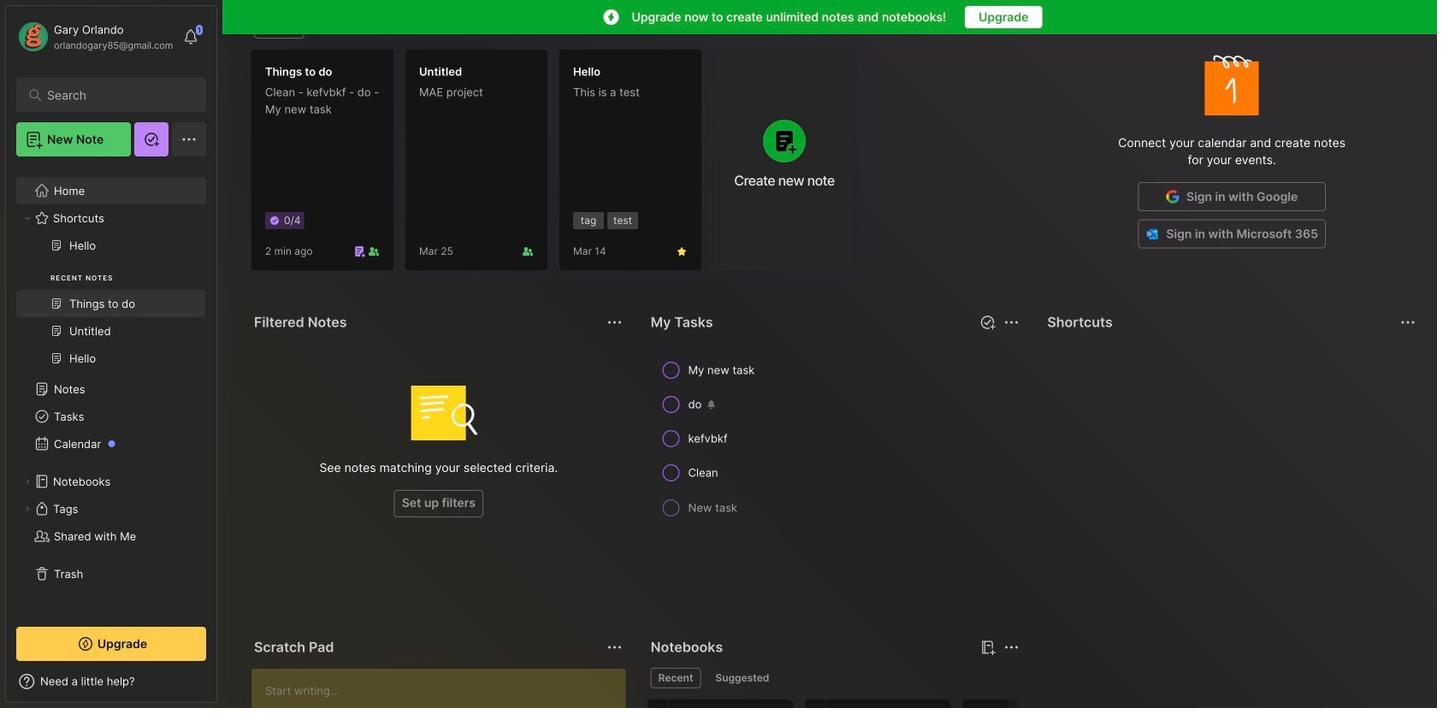Task type: describe. For each thing, give the bounding box(es) containing it.
none search field inside 'main' element
[[47, 85, 183, 105]]

expand notebooks image
[[22, 476, 33, 487]]

WHAT'S NEW field
[[6, 668, 216, 695]]

row group for topmost tab list
[[251, 49, 867, 281]]

new task image
[[979, 314, 996, 331]]

expand tags image
[[22, 504, 33, 514]]

grid grid
[[1044, 343, 1420, 596]]

Start writing… text field
[[265, 669, 625, 708]]

0 horizontal spatial more actions image
[[1001, 637, 1022, 658]]

Search text field
[[47, 87, 183, 104]]

0 vertical spatial tab list
[[254, 18, 1017, 38]]

tree inside 'main' element
[[6, 167, 216, 612]]

1 vertical spatial row group
[[647, 353, 1024, 532]]

main element
[[0, 0, 222, 708]]



Task type: vqa. For each thing, say whether or not it's contained in the screenshot.
tasks button
no



Task type: locate. For each thing, give the bounding box(es) containing it.
more actions image
[[1398, 312, 1418, 333], [1001, 637, 1022, 658]]

2 more actions image from the top
[[605, 637, 625, 658]]

more actions image
[[605, 312, 625, 333], [605, 637, 625, 658]]

0 horizontal spatial tab
[[651, 668, 701, 689]]

2 vertical spatial row group
[[647, 699, 1120, 708]]

0 vertical spatial row group
[[251, 49, 867, 281]]

group
[[16, 232, 205, 382]]

click to collapse image
[[216, 677, 229, 697]]

1 vertical spatial more actions image
[[605, 637, 625, 658]]

1 tab from the left
[[651, 668, 701, 689]]

1 vertical spatial more actions image
[[1001, 637, 1022, 658]]

1 horizontal spatial more actions image
[[1398, 312, 1418, 333]]

None search field
[[47, 85, 183, 105]]

1 horizontal spatial tab
[[708, 668, 777, 689]]

0 vertical spatial more actions image
[[605, 312, 625, 333]]

group inside 'main' element
[[16, 232, 205, 382]]

Account field
[[16, 20, 173, 54]]

tab list
[[254, 18, 1017, 38], [651, 668, 1017, 689]]

row group for the bottom tab list
[[647, 699, 1120, 708]]

1 more actions image from the top
[[605, 312, 625, 333]]

1 vertical spatial tab list
[[651, 668, 1017, 689]]

More actions field
[[603, 311, 627, 334], [1396, 311, 1420, 334], [603, 636, 627, 660], [999, 636, 1023, 660]]

tree
[[6, 167, 216, 612]]

2 tab from the left
[[708, 668, 777, 689]]

0 vertical spatial more actions image
[[1398, 312, 1418, 333]]

row group
[[251, 49, 867, 281], [647, 353, 1024, 532], [647, 699, 1120, 708]]

tab
[[651, 668, 701, 689], [708, 668, 777, 689]]



